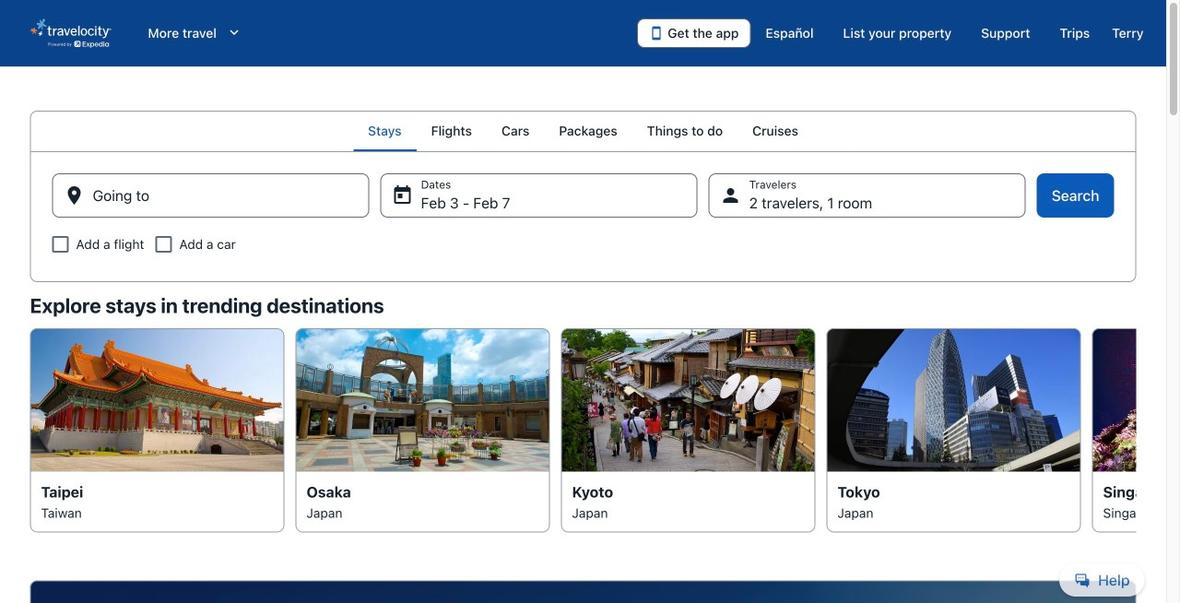 Task type: vqa. For each thing, say whether or not it's contained in the screenshot.
tab list at the top
yes



Task type: describe. For each thing, give the bounding box(es) containing it.
show next card image
[[1126, 419, 1148, 441]]

osaka featuring a square or plaza, zoo animals and a city image
[[296, 328, 550, 471]]

singapore gardens by the bay which includes modern architecture, a park and night scenes image
[[1092, 328, 1180, 471]]

taipei which includes heritage architecture, theater scenes and a temple or place of worship image
[[30, 328, 285, 471]]

kyōto which includes street scenes and a small town or village as well as a small group of people image
[[561, 328, 816, 471]]



Task type: locate. For each thing, give the bounding box(es) containing it.
tab list
[[30, 111, 1137, 151]]

shinjuku which includes a city image
[[827, 328, 1081, 471]]

travelocity logo image
[[30, 18, 111, 48]]

main content
[[0, 111, 1180, 603]]

show previous card image
[[19, 419, 41, 441]]

download the app button image
[[649, 26, 664, 41]]



